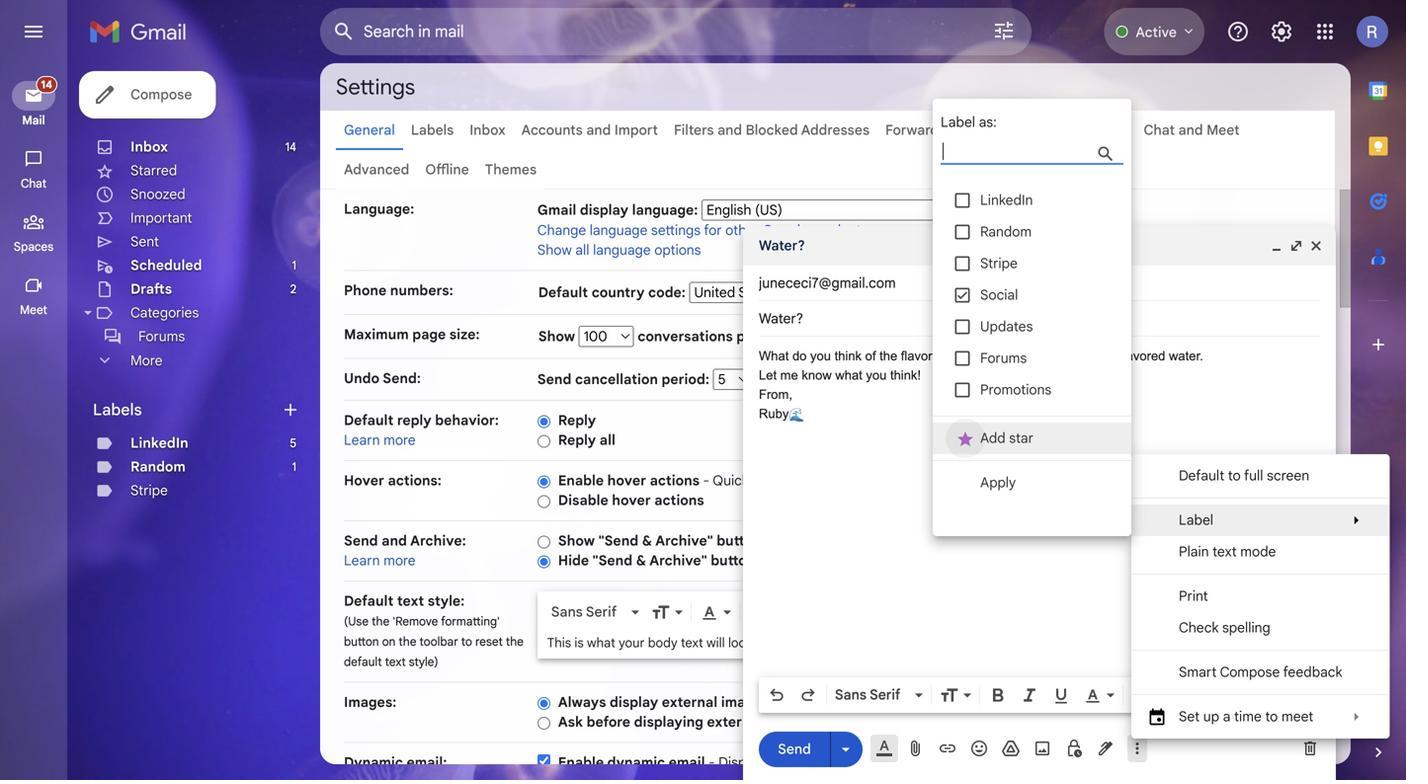 Task type: describe. For each thing, give the bounding box(es) containing it.
and for archive:
[[382, 533, 407, 550]]

sans serif option inside water? dialog
[[831, 686, 911, 706]]

maximum page size:
[[344, 326, 480, 343]]

general
[[344, 122, 395, 139]]

2 vertical spatial learn
[[783, 694, 819, 712]]

"send for show
[[599, 533, 639, 550]]

0 vertical spatial formatting options toolbar
[[543, 594, 936, 630]]

delete,
[[910, 472, 952, 490]]

gmail display language:
[[537, 202, 698, 219]]

random link
[[130, 459, 186, 476]]

maximum
[[344, 326, 409, 343]]

Always display external images radio
[[537, 697, 550, 711]]

1 vertical spatial images
[[766, 714, 814, 731]]

Reply all radio
[[537, 434, 550, 449]]

hide "send & archive" button in reply
[[558, 552, 809, 570]]

hover for disable
[[612, 492, 651, 509]]

Subject field
[[759, 309, 1320, 329]]

actions for enable
[[650, 472, 700, 490]]

quickly
[[713, 472, 759, 490]]

to
[[999, 349, 1012, 364]]

accounts and import link
[[521, 122, 658, 139]]

as:
[[979, 114, 997, 131]]

accounts
[[521, 122, 583, 139]]

read,
[[1009, 472, 1041, 490]]

default for default reply behavior: learn more
[[344, 412, 394, 429]]

show "send & archive" button in reply
[[558, 533, 815, 550]]

inbox for the right inbox link
[[470, 122, 506, 139]]

compose inside "button"
[[130, 86, 192, 103]]

send for cancellation
[[537, 371, 572, 388]]

seconds
[[752, 371, 812, 388]]

categories link
[[130, 304, 199, 322]]

2 vertical spatial learn more link
[[783, 694, 855, 712]]

ask before displaying external images - this option also disables dynamic email.
[[558, 714, 1078, 731]]

sans for "sans serif" option inside water? dialog
[[835, 687, 867, 704]]

always display external images - learn more
[[558, 694, 855, 712]]

important link
[[130, 210, 192, 227]]

your
[[619, 635, 645, 651]]

send button
[[759, 732, 830, 768]]

enable hover actions - quickly gain access to archive, delete, mark as read, and snooze controls on hover.
[[558, 472, 1232, 490]]

1 vertical spatial stripe
[[130, 482, 168, 500]]

1 horizontal spatial dynamic
[[768, 755, 821, 772]]

archive:
[[410, 533, 466, 550]]

disable hover actions
[[558, 492, 704, 509]]

1 of from the left
[[865, 349, 876, 364]]

hate
[[1083, 349, 1116, 364]]

send and archive: learn more
[[344, 533, 466, 570]]

toggle confidential mode image
[[1064, 739, 1084, 759]]

default country code:
[[538, 284, 689, 301]]

0 vertical spatial on
[[1175, 472, 1190, 490]]

displaying
[[634, 714, 703, 731]]

general link
[[344, 122, 395, 139]]

to inside default text style: (use the 'remove formatting' button on the toolbar to reset the default text style)
[[461, 635, 472, 650]]

1 vertical spatial forums
[[980, 350, 1027, 367]]

actions:
[[388, 472, 442, 490]]

5
[[290, 436, 296, 451]]

dynamic
[[344, 755, 403, 772]]

for
[[704, 222, 722, 239]]

0 vertical spatial this
[[547, 635, 571, 651]]

to right access
[[841, 472, 853, 490]]

send:
[[383, 370, 421, 387]]

addresses
[[801, 122, 870, 139]]

stripe link
[[130, 482, 168, 500]]

send cancellation period:
[[537, 371, 713, 388]]

insert signature image
[[1096, 739, 1116, 759]]

0 vertical spatial stripe
[[980, 255, 1018, 272]]

to right time
[[1265, 709, 1278, 726]]

insert emoji ‪(⌘⇧2)‬ image
[[969, 739, 989, 759]]

controls
[[1120, 472, 1171, 490]]

ruby
[[759, 407, 789, 421]]

0 vertical spatial images
[[721, 694, 769, 712]]

conversations
[[638, 328, 733, 345]]

products
[[812, 222, 868, 239]]

2 email from the left
[[824, 755, 858, 772]]

align image
[[1128, 686, 1151, 706]]

gain
[[763, 472, 789, 490]]

bold ‪(⌘b)‬ image
[[988, 686, 1008, 706]]

disable
[[558, 492, 608, 509]]

dynamic email:
[[344, 755, 447, 772]]

before
[[587, 714, 631, 731]]

reply for reply
[[558, 412, 596, 429]]

0 horizontal spatial page
[[412, 326, 446, 343]]

filters and blocked addresses
[[674, 122, 870, 139]]

1 horizontal spatial page
[[763, 328, 796, 345]]

images:
[[344, 694, 397, 712]]

water.
[[1169, 349, 1203, 364]]

more for and
[[384, 552, 416, 570]]

2 vertical spatial more
[[822, 694, 855, 712]]

show for show "send & archive" button in reply
[[558, 533, 595, 550]]

i
[[1076, 349, 1079, 364]]

drafts link
[[130, 281, 172, 298]]

what
[[759, 349, 789, 364]]

and for blocked
[[718, 122, 742, 139]]

0 vertical spatial sans serif option
[[547, 603, 627, 622]]

text inside water? dialog
[[1213, 544, 1237, 561]]

enable for enable dynamic email - display dynamic email content when available.
[[558, 755, 604, 772]]

labels heading
[[93, 400, 281, 420]]

disables
[[929, 714, 981, 731]]

formatting options toolbar inside water? dialog
[[759, 678, 1326, 714]]

is
[[575, 635, 584, 651]]

button for show "send & archive" button in reply
[[717, 533, 761, 550]]

meet heading
[[0, 302, 67, 318]]

country
[[592, 284, 645, 301]]

main menu image
[[22, 20, 45, 43]]

this is what your body text will look like.
[[547, 635, 779, 651]]

promotions
[[980, 381, 1052, 399]]

send inside button
[[778, 741, 811, 758]]

text left 'will'
[[681, 635, 703, 651]]

2 horizontal spatial dynamic
[[985, 714, 1038, 731]]

0 horizontal spatial inbox link
[[130, 138, 168, 156]]

discard draft ‪(⌘⇧d)‬ image
[[1301, 739, 1320, 759]]

the inside what do you think of the flavors of water? to be honest i hate flavored water. let me know what you think! from,
[[880, 349, 898, 364]]

display
[[719, 755, 764, 772]]

water?
[[957, 349, 995, 364]]

sans serif for "sans serif" option inside water? dialog
[[835, 687, 901, 704]]

learn more link for default
[[344, 432, 416, 449]]

check
[[1179, 620, 1219, 637]]

insert photo image
[[1033, 739, 1052, 759]]

navigation containing mail
[[0, 63, 69, 781]]

archive" for hide
[[650, 552, 707, 570]]

pop/imap
[[991, 122, 1056, 139]]

period:
[[662, 371, 710, 388]]

purple-star checkbox
[[956, 429, 975, 449]]

important
[[130, 210, 192, 227]]

default
[[344, 655, 382, 670]]

0 vertical spatial linkedin
[[980, 192, 1033, 209]]

more
[[130, 352, 163, 369]]

toolbar
[[420, 635, 458, 650]]

advanced link
[[344, 161, 409, 178]]

settings image
[[1270, 20, 1294, 43]]

1 vertical spatial what
[[587, 635, 615, 651]]

you think
[[810, 349, 862, 364]]

more for reply
[[384, 432, 416, 449]]

1 horizontal spatial this
[[827, 714, 853, 731]]

- left quickly
[[703, 472, 710, 490]]

label for label
[[1179, 512, 1214, 529]]

display for gmail
[[580, 202, 629, 219]]

archive,
[[857, 472, 906, 490]]

check spelling
[[1179, 620, 1271, 637]]

starred
[[130, 162, 177, 179]]

serif inside water? dialog
[[870, 687, 901, 704]]

themes
[[485, 161, 537, 178]]

undo send:
[[344, 370, 421, 387]]

me
[[780, 368, 798, 383]]

🌊 image
[[789, 407, 804, 423]]

italic ‪(⌘i)‬ image
[[1020, 686, 1040, 706]]

inbox for leftmost inbox link
[[130, 138, 168, 156]]

per
[[737, 328, 759, 345]]

and for pop/imap
[[962, 122, 987, 139]]

language:
[[632, 202, 698, 219]]

Ask before displaying external images radio
[[537, 716, 550, 731]]

other
[[726, 222, 759, 239]]

default to full screen
[[1179, 467, 1310, 485]]

full
[[1244, 467, 1263, 485]]

learn more link for send
[[344, 552, 416, 570]]

settings
[[651, 222, 701, 239]]

0 vertical spatial serif
[[586, 604, 617, 621]]

Disable hover actions radio
[[537, 494, 550, 509]]

2
[[290, 282, 296, 297]]

- left the redo ‪(⌘y)‬ icon
[[773, 694, 779, 712]]

0 horizontal spatial random
[[130, 459, 186, 476]]

undo ‪(⌘z)‬ image
[[767, 686, 787, 706]]

button inside default text style: (use the 'remove formatting' button on the toolbar to reset the default text style)
[[344, 635, 379, 650]]

the down 'remove
[[399, 635, 417, 650]]

- left display
[[709, 755, 715, 772]]

more send options image
[[836, 740, 856, 760]]

compose button
[[79, 71, 216, 119]]

spelling
[[1222, 620, 1271, 637]]



Task type: locate. For each thing, give the bounding box(es) containing it.
chat for chat and meet
[[1144, 122, 1175, 139]]

all
[[575, 242, 589, 259], [600, 432, 616, 449]]

email
[[669, 755, 705, 772], [824, 755, 858, 772]]

email left content
[[824, 755, 858, 772]]

& down show "send & archive" button in reply
[[636, 552, 646, 570]]

forums link
[[138, 328, 185, 345]]

0 horizontal spatial sans serif option
[[547, 603, 627, 622]]

reply for reply all
[[558, 432, 596, 449]]

phone
[[344, 282, 387, 299]]

1 horizontal spatial send
[[537, 371, 572, 388]]

settings
[[336, 73, 415, 101]]

learn up (use
[[344, 552, 380, 570]]

sans serif option
[[547, 603, 627, 622], [831, 686, 911, 706]]

on inside default text style: (use the 'remove formatting' button on the toolbar to reset the default text style)
[[382, 635, 396, 650]]

0 horizontal spatial linkedin
[[130, 435, 189, 452]]

0 horizontal spatial email
[[669, 755, 705, 772]]

purple star image
[[956, 429, 975, 449]]

feedback
[[1283, 664, 1343, 681]]

2 1 from the top
[[292, 460, 296, 475]]

reply right reply all radio
[[558, 432, 596, 449]]

send for and
[[344, 533, 378, 550]]

reply inside the 'default reply behavior: learn more'
[[397, 412, 432, 429]]

time
[[1234, 709, 1262, 726]]

learn more link up ask before displaying external images - this option also disables dynamic email.
[[783, 694, 855, 712]]

& for hide
[[636, 552, 646, 570]]

1 for random
[[292, 460, 296, 475]]

meet inside heading
[[20, 303, 47, 318]]

chat and meet link
[[1144, 122, 1240, 139]]

0 vertical spatial what
[[835, 368, 863, 383]]

send down ask before displaying external images - this option also disables dynamic email.
[[778, 741, 811, 758]]

compose down gmail image
[[130, 86, 192, 103]]

1 vertical spatial linkedin
[[130, 435, 189, 452]]

flavored
[[1120, 349, 1166, 364]]

0 vertical spatial 14
[[41, 78, 52, 91]]

add star
[[980, 430, 1034, 447]]

0 vertical spatial reply
[[558, 412, 596, 429]]

default inside default text style: (use the 'remove formatting' button on the toolbar to reset the default text style)
[[344, 593, 394, 610]]

import
[[615, 122, 658, 139]]

1 down 5
[[292, 460, 296, 475]]

Reply radio
[[537, 414, 550, 429]]

default left full
[[1179, 467, 1225, 485]]

1 horizontal spatial label
[[1179, 512, 1214, 529]]

1 vertical spatial sans serif option
[[831, 686, 911, 706]]

dynamic down before
[[607, 755, 665, 772]]

button up the "hide "send & archive" button in reply"
[[717, 533, 761, 550]]

2 horizontal spatial send
[[778, 741, 811, 758]]

0 vertical spatial send
[[537, 371, 572, 388]]

linkedin down label-as menu open text box
[[980, 192, 1033, 209]]

in for show "send & archive" button in reply
[[765, 533, 777, 550]]

reply down gain
[[775, 552, 809, 570]]

0 horizontal spatial label
[[941, 114, 975, 131]]

the right reset at the bottom left of the page
[[506, 635, 524, 650]]

change
[[537, 222, 586, 239]]

compose
[[130, 86, 192, 103], [1220, 664, 1280, 681]]

0 vertical spatial show
[[537, 242, 572, 259]]

what right is
[[587, 635, 615, 651]]

scheduled link
[[130, 257, 202, 274]]

1 enable from the top
[[558, 472, 604, 490]]

1 horizontal spatial on
[[1175, 472, 1190, 490]]

on left hover. in the bottom right of the page
[[1175, 472, 1190, 490]]

smart compose feedback
[[1179, 664, 1343, 681]]

0 vertical spatial button
[[717, 533, 761, 550]]

reply for show "send & archive" button in reply
[[781, 533, 815, 550]]

None checkbox
[[537, 755, 550, 768]]

0 vertical spatial more
[[384, 432, 416, 449]]

hover actions:
[[344, 472, 442, 490]]

display for always
[[610, 694, 658, 712]]

0 vertical spatial in
[[765, 533, 777, 550]]

inbox link up "themes" at the top of the page
[[470, 122, 506, 139]]

of up you
[[865, 349, 876, 364]]

0 vertical spatial archive"
[[655, 533, 713, 550]]

labels up linkedin link
[[93, 400, 142, 420]]

option
[[857, 714, 897, 731]]

learn for send and archive: learn more
[[344, 552, 380, 570]]

label up plain
[[1179, 512, 1214, 529]]

forwarding
[[886, 122, 959, 139]]

1 horizontal spatial of
[[943, 349, 953, 364]]

insert files using drive image
[[1001, 739, 1021, 759]]

the right (use
[[372, 615, 390, 630]]

body
[[648, 635, 678, 651]]

forums inside categories forums
[[138, 328, 185, 345]]

learn inside the 'default reply behavior: learn more'
[[344, 432, 380, 449]]

forums down the updates at the right of page
[[980, 350, 1027, 367]]

hover right disable
[[612, 492, 651, 509]]

0 vertical spatial external
[[662, 694, 718, 712]]

default inside water? dialog
[[1179, 467, 1225, 485]]

2 of from the left
[[943, 349, 953, 364]]

reply down access
[[781, 533, 815, 550]]

mark
[[956, 472, 987, 490]]

Search in mail text field
[[364, 22, 937, 42]]

redo ‪(⌘y)‬ image
[[799, 686, 818, 706]]

2 vertical spatial reply
[[775, 552, 809, 570]]

default inside the 'default reply behavior: learn more'
[[344, 412, 394, 429]]

formatting'
[[441, 615, 500, 630]]

mail heading
[[0, 113, 67, 128]]

close image
[[1308, 238, 1324, 254]]

compose up time
[[1220, 664, 1280, 681]]

external up 'displaying'
[[662, 694, 718, 712]]

size:
[[449, 326, 480, 343]]

cancellation
[[575, 371, 658, 388]]

attach files image
[[906, 739, 926, 759]]

0 vertical spatial language
[[590, 222, 648, 239]]

0 horizontal spatial chat
[[21, 176, 46, 191]]

more up hover actions:
[[384, 432, 416, 449]]

this up more send options icon
[[827, 714, 853, 731]]

also
[[900, 714, 926, 731]]

default text style: (use the 'remove formatting' button on the toolbar to reset the default text style)
[[344, 593, 524, 670]]

display up before
[[610, 694, 658, 712]]

show down the "default country code:"
[[538, 328, 579, 345]]

1 horizontal spatial inbox link
[[470, 122, 506, 139]]

1 horizontal spatial compose
[[1220, 664, 1280, 681]]

reply
[[558, 412, 596, 429], [558, 432, 596, 449]]

actions for disable
[[654, 492, 704, 509]]

learn inside send and archive: learn more
[[344, 552, 380, 570]]

dynamic up insert files using drive image
[[985, 714, 1038, 731]]

button down show "send & archive" button in reply
[[711, 552, 755, 570]]

0 vertical spatial compose
[[130, 86, 192, 103]]

archive" for show
[[655, 533, 713, 550]]

1 vertical spatial in
[[759, 552, 771, 570]]

and inside send and archive: learn more
[[382, 533, 407, 550]]

language:
[[344, 201, 414, 218]]

more down the archive:
[[384, 552, 416, 570]]

random
[[980, 223, 1032, 241], [130, 459, 186, 476]]

categories forums
[[130, 304, 199, 345]]

support image
[[1226, 20, 1250, 43]]

"send for hide
[[593, 552, 633, 570]]

label as:
[[941, 114, 997, 131]]

search in mail image
[[326, 14, 362, 49]]

1 vertical spatial label
[[1179, 512, 1214, 529]]

star
[[1009, 430, 1034, 447]]

archive" down show "send & archive" button in reply
[[650, 552, 707, 570]]

inbox up "themes" at the top of the page
[[470, 122, 506, 139]]

show up hide
[[558, 533, 595, 550]]

1 reply from the top
[[558, 412, 596, 429]]

conversations per page
[[634, 328, 796, 345]]

insert link ‪(⌘k)‬ image
[[938, 739, 958, 759]]

1 vertical spatial all
[[600, 432, 616, 449]]

always
[[558, 694, 606, 712]]

forwarding and pop/imap link
[[886, 122, 1056, 139]]

images down the look in the right of the page
[[721, 694, 769, 712]]

what inside what do you think of the flavors of water? to be honest i hate flavored water. let me know what you think! from,
[[835, 368, 863, 383]]

1 horizontal spatial chat
[[1144, 122, 1175, 139]]

tab list
[[1351, 63, 1406, 710]]

dynamic
[[985, 714, 1038, 731], [607, 755, 665, 772], [768, 755, 821, 772]]

show for show all language options
[[537, 242, 572, 259]]

what do you think of the flavors of water? to be honest i hate flavored water. let me know what you think! from,
[[759, 349, 1207, 402]]

change language settings for other google products link
[[537, 222, 868, 239]]

on down 'remove
[[382, 635, 396, 650]]

1 vertical spatial sans
[[835, 687, 867, 704]]

0 horizontal spatial dynamic
[[607, 755, 665, 772]]

default left country at the top left of the page
[[538, 284, 588, 301]]

do
[[793, 349, 807, 364]]

hover for enable
[[607, 472, 646, 490]]

page up what
[[763, 328, 796, 345]]

0 horizontal spatial this
[[547, 635, 571, 651]]

send down hover
[[344, 533, 378, 550]]

starred link
[[130, 162, 177, 179]]

Label-as menu open text field
[[941, 140, 1161, 165]]

0 horizontal spatial send
[[344, 533, 378, 550]]

let
[[759, 368, 777, 383]]

Enable hover actions radio
[[537, 475, 550, 490]]

to down formatting'
[[461, 635, 472, 650]]

mode
[[1241, 544, 1276, 561]]

a
[[1223, 709, 1231, 726]]

send up reply radio
[[537, 371, 572, 388]]

1 horizontal spatial linkedin
[[980, 192, 1033, 209]]

1 vertical spatial enable
[[558, 755, 604, 772]]

reply all
[[558, 432, 616, 449]]

formatting options toolbar up email.
[[759, 678, 1326, 714]]

1 horizontal spatial all
[[600, 432, 616, 449]]

this left is
[[547, 635, 571, 651]]

0 horizontal spatial on
[[382, 635, 396, 650]]

what down you think
[[835, 368, 863, 383]]

stripe down the random link
[[130, 482, 168, 500]]

reply down send:
[[397, 412, 432, 429]]

archive"
[[655, 533, 713, 550], [650, 552, 707, 570]]

0 horizontal spatial inbox
[[130, 138, 168, 156]]

sans up is
[[551, 604, 583, 621]]

labels for labels link
[[411, 122, 454, 139]]

formatting options toolbar up the look in the right of the page
[[543, 594, 936, 630]]

1 horizontal spatial email
[[824, 755, 858, 772]]

text left style)
[[385, 655, 406, 670]]

underline ‪(⌘u)‬ image
[[1052, 687, 1071, 707]]

learn more link down the archive:
[[344, 552, 416, 570]]

inbox link up starred
[[130, 138, 168, 156]]

sans inside water? dialog
[[835, 687, 867, 704]]

labels link
[[411, 122, 454, 139]]

sans serif for the top "sans serif" option
[[551, 604, 617, 621]]

1 1 from the top
[[292, 258, 296, 273]]

1 vertical spatial display
[[610, 694, 658, 712]]

water? dialog
[[743, 226, 1390, 781]]

label for label as:
[[941, 114, 975, 131]]

linkedin link
[[130, 435, 189, 452]]

gmail
[[537, 202, 576, 219]]

1 horizontal spatial sans serif option
[[831, 686, 911, 706]]

1 vertical spatial serif
[[870, 687, 901, 704]]

button up default at the bottom
[[344, 635, 379, 650]]

1 vertical spatial learn
[[344, 552, 380, 570]]

sans for the top "sans serif" option
[[551, 604, 583, 621]]

stripe up the social
[[980, 255, 1018, 272]]

print
[[1179, 588, 1208, 605]]

plain text mode
[[1179, 544, 1276, 561]]

1 vertical spatial &
[[636, 552, 646, 570]]

page
[[412, 326, 446, 343], [763, 328, 796, 345]]

1 horizontal spatial inbox
[[470, 122, 506, 139]]

and for import
[[586, 122, 611, 139]]

linkedin
[[980, 192, 1033, 209], [130, 435, 189, 452]]

random up the social
[[980, 223, 1032, 241]]

0 horizontal spatial labels
[[93, 400, 142, 420]]

0 vertical spatial enable
[[558, 472, 604, 490]]

chat inside heading
[[21, 176, 46, 191]]

1 vertical spatial archive"
[[650, 552, 707, 570]]

0 vertical spatial labels
[[411, 122, 454, 139]]

0 vertical spatial chat
[[1144, 122, 1175, 139]]

in
[[765, 533, 777, 550], [759, 552, 771, 570]]

google
[[763, 222, 808, 239]]

1 vertical spatial button
[[711, 552, 755, 570]]

label inside water? dialog
[[1179, 512, 1214, 529]]

more options image
[[1132, 739, 1143, 759]]

Search in mail search field
[[320, 8, 1032, 55]]

phone numbers:
[[344, 282, 453, 299]]

0 vertical spatial label
[[941, 114, 975, 131]]

linkedin up the random link
[[130, 435, 189, 452]]

0 horizontal spatial what
[[587, 635, 615, 651]]

1 horizontal spatial random
[[980, 223, 1032, 241]]

archive" up the "hide "send & archive" button in reply"
[[655, 533, 713, 550]]

meet
[[1207, 122, 1240, 139], [20, 303, 47, 318]]

0 vertical spatial learn
[[344, 432, 380, 449]]

all for reply
[[600, 432, 616, 449]]

sans serif option up option at the bottom right of page
[[831, 686, 911, 706]]

pop out image
[[1289, 238, 1304, 254]]

learn up ask before displaying external images - this option also disables dynamic email.
[[783, 694, 819, 712]]

sans serif inside water? dialog
[[835, 687, 901, 704]]

default for default country code:
[[538, 284, 588, 301]]

& for show
[[642, 533, 652, 550]]

navigation
[[0, 63, 69, 781]]

0 vertical spatial all
[[575, 242, 589, 259]]

1 horizontal spatial meet
[[1207, 122, 1240, 139]]

chat heading
[[0, 176, 67, 192]]

1 horizontal spatial what
[[835, 368, 863, 383]]

1 horizontal spatial sans serif
[[835, 687, 901, 704]]

- down the redo ‪(⌘y)‬ icon
[[818, 714, 824, 731]]

button for hide "send & archive" button in reply
[[711, 552, 755, 570]]

dynamic down ask before displaying external images - this option also disables dynamic email.
[[768, 755, 821, 772]]

1 vertical spatial language
[[593, 242, 651, 259]]

0 vertical spatial actions
[[650, 472, 700, 490]]

0 horizontal spatial forums
[[138, 328, 185, 345]]

0 horizontal spatial of
[[865, 349, 876, 364]]

more inside send and archive: learn more
[[384, 552, 416, 570]]

0 horizontal spatial serif
[[586, 604, 617, 621]]

"send down disable hover actions
[[599, 533, 639, 550]]

text right plain
[[1213, 544, 1237, 561]]

'remove
[[393, 615, 438, 630]]

from,
[[759, 387, 793, 402]]

&
[[642, 533, 652, 550], [636, 552, 646, 570]]

and for meet
[[1179, 122, 1203, 139]]

Message Body text field
[[759, 347, 1320, 672]]

text up 'remove
[[397, 593, 424, 610]]

0 vertical spatial forums
[[138, 328, 185, 345]]

scheduled
[[130, 257, 202, 274]]

language down the gmail display language:
[[593, 242, 651, 259]]

you
[[866, 368, 887, 383]]

1 up 2 on the left top of the page
[[292, 258, 296, 273]]

drafts
[[130, 281, 172, 298]]

spaces heading
[[0, 239, 67, 255]]

1 vertical spatial show
[[538, 328, 579, 345]]

1 vertical spatial sans serif
[[835, 687, 901, 704]]

display
[[580, 202, 629, 219], [610, 694, 658, 712]]

1 horizontal spatial 14
[[285, 140, 296, 155]]

more inside the 'default reply behavior: learn more'
[[384, 432, 416, 449]]

formatting options toolbar
[[543, 594, 936, 630], [759, 678, 1326, 714]]

1 email from the left
[[669, 755, 705, 772]]

options
[[654, 242, 701, 259]]

1 vertical spatial send
[[344, 533, 378, 550]]

1 vertical spatial reply
[[558, 432, 596, 449]]

1 vertical spatial labels
[[93, 400, 142, 420]]

snoozed
[[130, 186, 185, 203]]

2 enable from the top
[[558, 755, 604, 772]]

gmail image
[[89, 12, 197, 51]]

learn up hover
[[344, 432, 380, 449]]

offline
[[425, 161, 469, 178]]

0 horizontal spatial all
[[575, 242, 589, 259]]

all for show
[[575, 242, 589, 259]]

serif down hide
[[586, 604, 617, 621]]

default for default to full screen
[[1179, 467, 1225, 485]]

sans serif up option at the bottom right of page
[[835, 687, 901, 704]]

serif up option at the bottom right of page
[[870, 687, 901, 704]]

enable for enable hover actions - quickly gain access to archive, delete, mark as read, and snooze controls on hover.
[[558, 472, 604, 490]]

advanced search options image
[[984, 11, 1024, 50]]

2 reply from the top
[[558, 432, 596, 449]]

actions up disable hover actions
[[650, 472, 700, 490]]

and
[[586, 122, 611, 139], [718, 122, 742, 139], [962, 122, 987, 139], [1179, 122, 1203, 139], [1044, 472, 1068, 490], [382, 533, 407, 550]]

minimize image
[[1269, 238, 1285, 254]]

display up show all language options link
[[580, 202, 629, 219]]

Show "Send & Archive" button in reply radio
[[537, 535, 550, 550]]

external down always display external images - learn more
[[707, 714, 763, 731]]

Hide "Send & Archive" button in reply radio
[[537, 555, 550, 570]]

offline link
[[425, 161, 469, 178]]

all down "cancellation"
[[600, 432, 616, 449]]

show for show
[[538, 328, 579, 345]]

default
[[538, 284, 588, 301], [344, 412, 394, 429], [1179, 467, 1225, 485], [344, 593, 394, 610]]

learn for default reply behavior: learn more
[[344, 432, 380, 449]]

labels up offline
[[411, 122, 454, 139]]

chat
[[1144, 122, 1175, 139], [21, 176, 46, 191]]

0 horizontal spatial sans
[[551, 604, 583, 621]]

0 vertical spatial meet
[[1207, 122, 1240, 139]]

chat for chat
[[21, 176, 46, 191]]

sans up option at the bottom right of page
[[835, 687, 867, 704]]

up
[[1203, 709, 1220, 726]]

random down linkedin link
[[130, 459, 186, 476]]

0 horizontal spatial meet
[[20, 303, 47, 318]]

labels
[[411, 122, 454, 139], [93, 400, 142, 420]]

sans serif option up is
[[547, 603, 627, 622]]

0 vertical spatial learn more link
[[344, 432, 416, 449]]

1 vertical spatial actions
[[654, 492, 704, 509]]

1 vertical spatial external
[[707, 714, 763, 731]]

1 vertical spatial reply
[[781, 533, 815, 550]]

compose inside water? dialog
[[1220, 664, 1280, 681]]

1 for scheduled
[[292, 258, 296, 273]]

forwarding and pop/imap
[[886, 122, 1056, 139]]

1 vertical spatial on
[[382, 635, 396, 650]]

sent link
[[130, 233, 159, 251]]

more up ask before displaying external images - this option also disables dynamic email.
[[822, 694, 855, 712]]

default for default text style: (use the 'remove formatting' button on the toolbar to reset the default text style)
[[344, 593, 394, 610]]

to left full
[[1228, 467, 1241, 485]]

hover up disable hover actions
[[607, 472, 646, 490]]

in for hide "send & archive" button in reply
[[759, 552, 771, 570]]

label left the as: at top right
[[941, 114, 975, 131]]

reply for hide "send & archive" button in reply
[[775, 552, 809, 570]]

14 link
[[12, 76, 57, 111]]

labels for labels heading
[[93, 400, 142, 420]]

send
[[537, 371, 572, 388], [344, 533, 378, 550], [778, 741, 811, 758]]

inbox up starred
[[130, 138, 168, 156]]

default reply behavior: learn more
[[344, 412, 499, 449]]

default up (use
[[344, 593, 394, 610]]

page left size:
[[412, 326, 446, 343]]

enable down the ask
[[558, 755, 604, 772]]

of right flavors
[[943, 349, 953, 364]]

2 vertical spatial show
[[558, 533, 595, 550]]

1 vertical spatial 14
[[285, 140, 296, 155]]

reply up reply all on the bottom left of page
[[558, 412, 596, 429]]

show all language options
[[537, 242, 701, 259]]

"send right hide
[[593, 552, 633, 570]]

send inside send and archive: learn more
[[344, 533, 378, 550]]

updates
[[980, 318, 1033, 336]]

language up show all language options link
[[590, 222, 648, 239]]

show down change
[[537, 242, 572, 259]]

available.
[[950, 755, 1008, 772]]

0 vertical spatial reply
[[397, 412, 432, 429]]

the up you
[[880, 349, 898, 364]]

meet
[[1282, 709, 1314, 726]]



Task type: vqa. For each thing, say whether or not it's contained in the screenshot.
Reply All
yes



